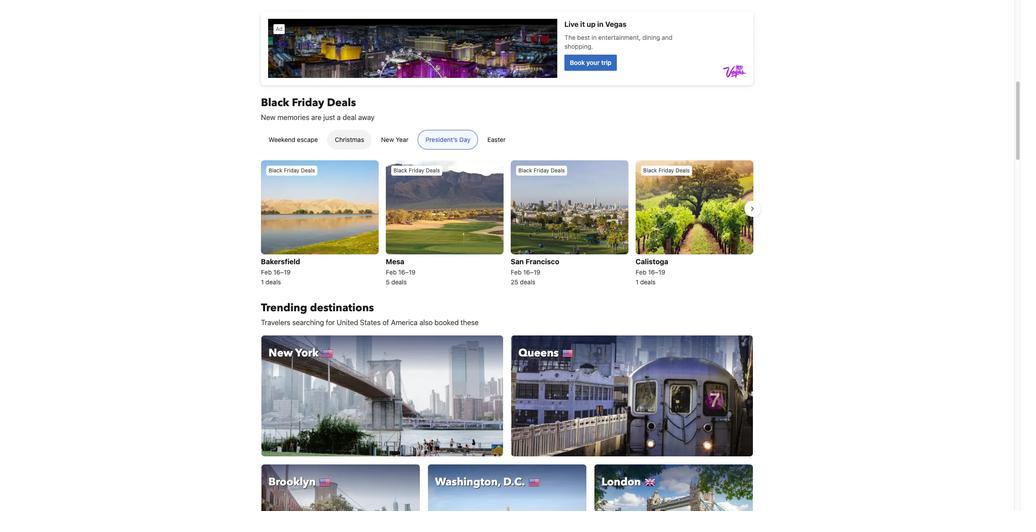Task type: locate. For each thing, give the bounding box(es) containing it.
region
[[254, 157, 761, 290]]

16–19 inside mesa feb 16–19 5 deals
[[399, 268, 416, 276]]

16–19 for bakersfield
[[274, 268, 291, 276]]

brooklyn
[[269, 475, 316, 490]]

deals inside san francisco feb 16–19 25 deals
[[520, 278, 536, 286]]

feb up the 25
[[511, 268, 522, 276]]

new left the memories
[[261, 113, 276, 121]]

new left year
[[381, 136, 394, 143]]

feb inside mesa feb 16–19 5 deals
[[386, 268, 397, 276]]

christmas
[[335, 136, 364, 143]]

2 vertical spatial new
[[269, 346, 293, 361]]

1 vertical spatial new
[[381, 136, 394, 143]]

1 horizontal spatial 1
[[636, 278, 639, 286]]

feb for bakersfield
[[261, 268, 272, 276]]

1 black friday deals from the left
[[269, 167, 315, 174]]

new left 'york'
[[269, 346, 293, 361]]

16–19 down mesa
[[399, 268, 416, 276]]

1 inside bakersfield feb 16–19 1 deals
[[261, 278, 264, 286]]

feb up 5
[[386, 268, 397, 276]]

4 black friday deals from the left
[[644, 167, 690, 174]]

bakersfield
[[261, 258, 300, 266]]

weekend escape button
[[261, 130, 326, 150]]

of
[[383, 319, 389, 327]]

4 feb from the left
[[636, 268, 647, 276]]

are
[[311, 113, 322, 121]]

for
[[326, 319, 335, 327]]

16–19
[[274, 268, 291, 276], [399, 268, 416, 276], [524, 268, 541, 276], [648, 268, 666, 276]]

advertisement region
[[261, 12, 754, 85]]

d.c.
[[504, 475, 525, 490]]

16–19 down bakersfield at the bottom left
[[274, 268, 291, 276]]

3 feb from the left
[[511, 268, 522, 276]]

3 16–19 from the left
[[524, 268, 541, 276]]

new york link
[[261, 335, 504, 457]]

christmas button
[[327, 130, 372, 150]]

4 deals from the left
[[640, 278, 656, 286]]

3 black friday deals from the left
[[519, 167, 565, 174]]

new for new year
[[381, 136, 394, 143]]

united
[[337, 319, 358, 327]]

washington, d.c.
[[435, 475, 525, 490]]

away
[[358, 113, 375, 121]]

deals inside the black friday deals new memories are just a deal away
[[327, 95, 356, 110]]

new york
[[269, 346, 319, 361]]

black for calistoga
[[644, 167, 657, 174]]

friday for san francisco
[[534, 167, 549, 174]]

washington, d.c. link
[[428, 464, 587, 511]]

16–19 inside calistoga feb 16–19 1 deals
[[648, 268, 666, 276]]

1 down bakersfield at the bottom left
[[261, 278, 264, 286]]

1 down calistoga
[[636, 278, 639, 286]]

1 deals from the left
[[266, 278, 281, 286]]

black
[[261, 95, 289, 110], [269, 167, 283, 174], [394, 167, 407, 174], [519, 167, 532, 174], [644, 167, 657, 174]]

new inside "link"
[[269, 346, 293, 361]]

new inside button
[[381, 136, 394, 143]]

deals
[[266, 278, 281, 286], [392, 278, 407, 286], [520, 278, 536, 286], [640, 278, 656, 286]]

1 1 from the left
[[261, 278, 264, 286]]

just
[[324, 113, 335, 121]]

deals right the 25
[[520, 278, 536, 286]]

deals for calistoga
[[640, 278, 656, 286]]

3 deals from the left
[[520, 278, 536, 286]]

deals inside calistoga feb 16–19 1 deals
[[640, 278, 656, 286]]

black friday deals new memories are just a deal away
[[261, 95, 375, 121]]

travelers
[[261, 319, 291, 327]]

washington,
[[435, 475, 501, 490]]

2 16–19 from the left
[[399, 268, 416, 276]]

feb inside calistoga feb 16–19 1 deals
[[636, 268, 647, 276]]

2 black friday deals from the left
[[394, 167, 440, 174]]

new inside the black friday deals new memories are just a deal away
[[261, 113, 276, 121]]

new
[[261, 113, 276, 121], [381, 136, 394, 143], [269, 346, 293, 361]]

black for bakersfield
[[269, 167, 283, 174]]

feb
[[261, 268, 272, 276], [386, 268, 397, 276], [511, 268, 522, 276], [636, 268, 647, 276]]

feb inside bakersfield feb 16–19 1 deals
[[261, 268, 272, 276]]

states
[[360, 319, 381, 327]]

destinations
[[310, 301, 374, 315]]

5
[[386, 278, 390, 286]]

feb for mesa
[[386, 268, 397, 276]]

queens link
[[511, 335, 754, 457]]

4 16–19 from the left
[[648, 268, 666, 276]]

1 inside calistoga feb 16–19 1 deals
[[636, 278, 639, 286]]

booked
[[435, 319, 459, 327]]

0 horizontal spatial 1
[[261, 278, 264, 286]]

feb down bakersfield at the bottom left
[[261, 268, 272, 276]]

bakersfield feb 16–19 1 deals
[[261, 258, 300, 286]]

2 deals from the left
[[392, 278, 407, 286]]

16–19 down francisco
[[524, 268, 541, 276]]

0 vertical spatial new
[[261, 113, 276, 121]]

feb down calistoga
[[636, 268, 647, 276]]

black friday deals
[[269, 167, 315, 174], [394, 167, 440, 174], [519, 167, 565, 174], [644, 167, 690, 174]]

deals for san
[[551, 167, 565, 174]]

friday for bakersfield
[[284, 167, 300, 174]]

a
[[337, 113, 341, 121]]

deals down calistoga
[[640, 278, 656, 286]]

tab list
[[254, 130, 521, 150]]

deals down bakersfield at the bottom left
[[266, 278, 281, 286]]

2 1 from the left
[[636, 278, 639, 286]]

america
[[391, 319, 418, 327]]

black friday deals for san francisco
[[519, 167, 565, 174]]

2 feb from the left
[[386, 268, 397, 276]]

calistoga
[[636, 258, 669, 266]]

queens
[[519, 346, 559, 361]]

1
[[261, 278, 264, 286], [636, 278, 639, 286]]

these
[[461, 319, 479, 327]]

16–19 down calistoga
[[648, 268, 666, 276]]

deals inside mesa feb 16–19 5 deals
[[392, 278, 407, 286]]

black inside the black friday deals new memories are just a deal away
[[261, 95, 289, 110]]

searching
[[292, 319, 324, 327]]

deals
[[327, 95, 356, 110], [301, 167, 315, 174], [426, 167, 440, 174], [551, 167, 565, 174], [676, 167, 690, 174]]

1 for bakersfield
[[261, 278, 264, 286]]

calistoga feb 16–19 1 deals
[[636, 258, 669, 286]]

16–19 inside bakersfield feb 16–19 1 deals
[[274, 268, 291, 276]]

1 feb from the left
[[261, 268, 272, 276]]

1 16–19 from the left
[[274, 268, 291, 276]]

deals inside bakersfield feb 16–19 1 deals
[[266, 278, 281, 286]]

friday
[[292, 95, 324, 110], [284, 167, 300, 174], [409, 167, 424, 174], [534, 167, 549, 174], [659, 167, 674, 174]]

deal
[[343, 113, 357, 121]]

deals right 5
[[392, 278, 407, 286]]

friday inside the black friday deals new memories are just a deal away
[[292, 95, 324, 110]]

mesa
[[386, 258, 405, 266]]



Task type: vqa. For each thing, say whether or not it's contained in the screenshot.
"work"
no



Task type: describe. For each thing, give the bounding box(es) containing it.
easter
[[488, 136, 506, 143]]

black friday deals for mesa
[[394, 167, 440, 174]]

deals for mesa
[[392, 278, 407, 286]]

black for san
[[519, 167, 532, 174]]

feb inside san francisco feb 16–19 25 deals
[[511, 268, 522, 276]]

weekend
[[269, 136, 296, 143]]

black friday deals for bakersfield
[[269, 167, 315, 174]]

deals for bakersfield
[[266, 278, 281, 286]]

memories
[[278, 113, 310, 121]]

york
[[295, 346, 319, 361]]

london link
[[594, 464, 754, 511]]

london
[[602, 475, 641, 490]]

trending
[[261, 301, 307, 315]]

deals for mesa
[[426, 167, 440, 174]]

16–19 inside san francisco feb 16–19 25 deals
[[524, 268, 541, 276]]

region containing bakersfield
[[254, 157, 761, 290]]

16–19 for mesa
[[399, 268, 416, 276]]

also
[[420, 319, 433, 327]]

easter button
[[480, 130, 514, 150]]

mesa feb 16–19 5 deals
[[386, 258, 416, 286]]

san
[[511, 258, 524, 266]]

feb for calistoga
[[636, 268, 647, 276]]

25
[[511, 278, 519, 286]]

escape
[[297, 136, 318, 143]]

san francisco feb 16–19 25 deals
[[511, 258, 560, 286]]

new for new york
[[269, 346, 293, 361]]

16–19 for calistoga
[[648, 268, 666, 276]]

president's day
[[426, 136, 471, 143]]

black for mesa
[[394, 167, 407, 174]]

president's
[[426, 136, 458, 143]]

deals for calistoga
[[676, 167, 690, 174]]

day
[[460, 136, 471, 143]]

1 for calistoga
[[636, 278, 639, 286]]

new year
[[381, 136, 409, 143]]

president's day button
[[418, 130, 478, 150]]

deals for bakersfield
[[301, 167, 315, 174]]

friday for mesa
[[409, 167, 424, 174]]

friday for calistoga
[[659, 167, 674, 174]]

new year button
[[374, 130, 416, 150]]

tab list containing weekend escape
[[254, 130, 521, 150]]

francisco
[[526, 258, 560, 266]]

black friday deals for calistoga
[[644, 167, 690, 174]]

brooklyn link
[[261, 464, 421, 511]]

year
[[396, 136, 409, 143]]

weekend escape
[[269, 136, 318, 143]]

trending destinations travelers searching for united states of america also booked these
[[261, 301, 479, 327]]



